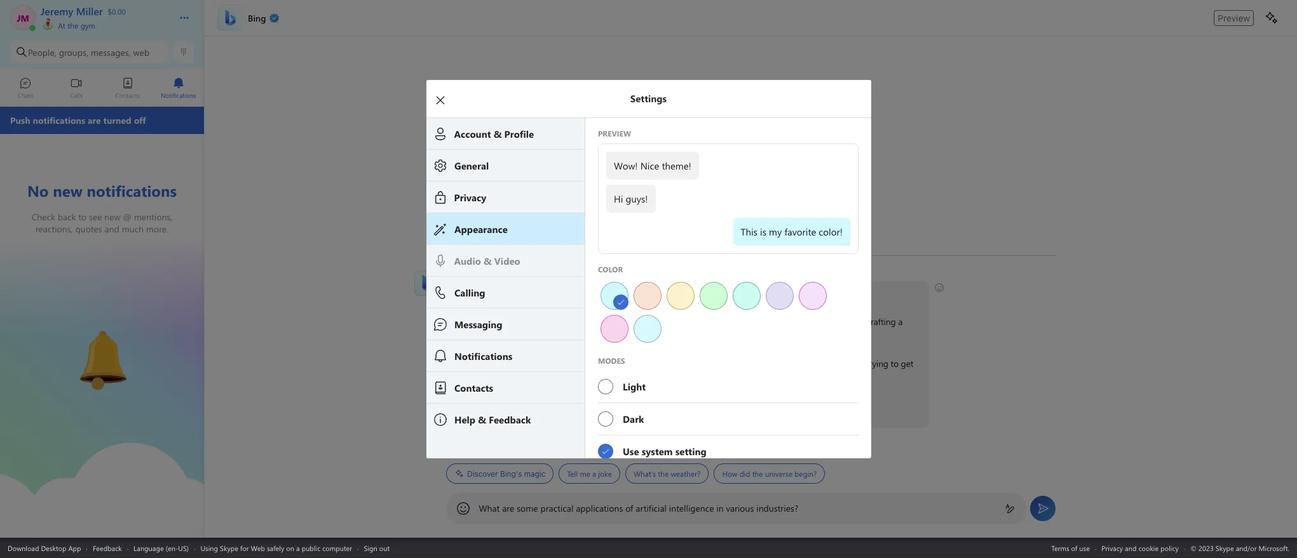 Task type: locate. For each thing, give the bounding box(es) containing it.
groups, down at the gym
[[59, 46, 88, 58]]

0 vertical spatial in
[[679, 316, 686, 328]]

feedback link
[[93, 544, 122, 553]]

i'm right 'me,'
[[836, 358, 848, 370]]

9:24
[[465, 270, 479, 280]]

preview,
[[489, 358, 520, 370]]

2 vertical spatial of
[[1071, 544, 1078, 553]]

0 horizontal spatial groups,
[[59, 46, 88, 58]]

practical
[[541, 503, 574, 515]]

bing's
[[500, 469, 522, 479]]

cookie
[[1139, 544, 1159, 553]]

0 vertical spatial type
[[499, 316, 516, 328]]

Use system setting checkbox
[[597, 436, 858, 468]]

for left "web"
[[240, 544, 249, 553]]

0 vertical spatial just
[[850, 358, 864, 370]]

2 i'm from the left
[[533, 358, 545, 370]]

the for at
[[68, 20, 78, 31]]

0 vertical spatial i
[[553, 288, 555, 300]]

i'm right the so
[[533, 358, 545, 370]]

how left did
[[722, 469, 737, 479]]

i right can
[[553, 288, 555, 300]]

1 horizontal spatial groups,
[[546, 330, 574, 342]]

tell me a joke button
[[559, 464, 620, 484]]

using skype for web safely on a public computer
[[201, 544, 352, 553]]

just left trying
[[850, 358, 864, 370]]

for
[[768, 316, 779, 328], [474, 330, 485, 342], [240, 544, 249, 553]]

drafting
[[865, 316, 896, 328]]

0 horizontal spatial in
[[679, 316, 686, 328]]

you
[[577, 288, 591, 300], [460, 400, 474, 412], [631, 400, 645, 412]]

1 horizontal spatial the
[[658, 469, 668, 479]]

tab list
[[0, 72, 204, 107]]

desktop
[[41, 544, 66, 553]]

out
[[379, 544, 390, 553]]

people, groups, messages, web button
[[10, 41, 168, 64]]

groups, inside ask me any type of question, like finding vegan restaurants in cambridge, itinerary for your trip to europe or drafting a story for curious kids. in groups, remember to mention me with @bing. i'm an ai preview, so i'm still learning. sometimes i might say something weird. don't get mad at me, i'm just trying to get better! if you want to start over, type
[[546, 330, 574, 342]]

1 want from the left
[[477, 400, 495, 412]]

of left artificial on the bottom
[[626, 503, 633, 515]]

the right did
[[752, 469, 763, 479]]

of up kids.
[[518, 316, 526, 328]]

a right the 'drafting'
[[898, 316, 902, 328]]

just left "report"
[[750, 400, 763, 412]]

sign
[[364, 544, 377, 553]]

mention
[[629, 330, 661, 342]]

2 horizontal spatial for
[[768, 316, 779, 328]]

for right story
[[474, 330, 485, 342]]

what
[[479, 503, 500, 515]]

are
[[502, 503, 514, 515]]

me left with
[[663, 330, 675, 342]]

1 vertical spatial how
[[722, 469, 737, 479]]

1 horizontal spatial how
[[722, 469, 737, 479]]

1 vertical spatial of
[[626, 503, 633, 515]]

me right the "tell" at the left bottom
[[580, 469, 590, 479]]

magic
[[524, 469, 545, 479]]

0 horizontal spatial i
[[553, 288, 555, 300]]

i'm
[[453, 358, 465, 370], [533, 358, 545, 370], [836, 358, 848, 370]]

1 horizontal spatial in
[[717, 503, 724, 515]]

you right 'help'
[[577, 288, 591, 300]]

any
[[483, 316, 497, 328]]

1 horizontal spatial i'm
[[533, 358, 545, 370]]

the right at
[[68, 20, 78, 31]]

i
[[553, 288, 555, 300], [642, 358, 644, 370]]

kids.
[[517, 330, 534, 342]]

1 vertical spatial just
[[750, 400, 763, 412]]

type right over,
[[547, 400, 564, 412]]

tell me a joke
[[567, 469, 612, 479]]

in up with
[[679, 316, 686, 328]]

download desktop app link
[[8, 544, 81, 553]]

get left mad
[[776, 358, 789, 370]]

and
[[1125, 544, 1137, 553]]

like
[[565, 316, 578, 328]]

to right trying
[[891, 358, 898, 370]]

groups,
[[59, 46, 88, 58], [546, 330, 574, 342]]

download desktop app
[[8, 544, 81, 553]]

2 want from the left
[[648, 400, 666, 412]]

of
[[518, 316, 526, 328], [626, 503, 633, 515], [1071, 544, 1078, 553]]

you inside ask me any type of question, like finding vegan restaurants in cambridge, itinerary for your trip to europe or drafting a story for curious kids. in groups, remember to mention me with @bing. i'm an ai preview, so i'm still learning. sometimes i might say something weird. don't get mad at me, i'm just trying to get better! if you want to start over, type
[[460, 400, 474, 412]]

get right trying
[[901, 358, 913, 370]]

discover bing's magic
[[467, 469, 545, 479]]

the
[[68, 20, 78, 31], [658, 469, 668, 479], [752, 469, 763, 479]]

hey, this is
[[453, 288, 495, 300]]

theme dialog
[[426, 79, 890, 559]]

something
[[685, 358, 726, 370]]

or
[[855, 316, 863, 328]]

2 horizontal spatial of
[[1071, 544, 1078, 553]]

0 horizontal spatial get
[[776, 358, 789, 370]]

2 horizontal spatial i'm
[[836, 358, 848, 370]]

better!
[[453, 372, 478, 384]]

1 horizontal spatial want
[[648, 400, 666, 412]]

me
[[469, 316, 481, 328], [663, 330, 675, 342], [697, 400, 709, 412], [580, 469, 590, 479]]

give
[[679, 400, 694, 412]]

to right 'trip' in the bottom of the page
[[816, 316, 824, 328]]

discover
[[467, 469, 498, 479]]

1 vertical spatial groups,
[[546, 330, 574, 342]]

want left give on the right of the page
[[648, 400, 666, 412]]

(smileeyes)
[[622, 287, 663, 299]]

begin?
[[794, 469, 817, 479]]

0 horizontal spatial the
[[68, 20, 78, 31]]

various
[[726, 503, 754, 515]]

0 horizontal spatial you
[[460, 400, 474, 412]]

story
[[453, 330, 472, 342]]

a left joke
[[592, 469, 596, 479]]

to left the start
[[497, 400, 505, 412]]

cambridge,
[[688, 316, 732, 328]]

1 horizontal spatial you
[[577, 288, 591, 300]]

1 get from the left
[[776, 358, 789, 370]]

newtopic . and if you want to give me feedback, just report a concern.
[[566, 400, 833, 412]]

to
[[816, 316, 824, 328], [618, 330, 626, 342], [891, 358, 898, 370], [497, 400, 505, 412], [668, 400, 676, 412]]

you right "if"
[[631, 400, 645, 412]]

industries?
[[757, 503, 799, 515]]

bing, 9:24 am
[[446, 270, 493, 280]]

i left might
[[642, 358, 644, 370]]

me right give on the right of the page
[[697, 400, 709, 412]]

2 vertical spatial for
[[240, 544, 249, 553]]

type up "curious"
[[499, 316, 516, 328]]

1 vertical spatial i
[[642, 358, 644, 370]]

0 horizontal spatial want
[[477, 400, 495, 412]]

in inside ask me any type of question, like finding vegan restaurants in cambridge, itinerary for your trip to europe or drafting a story for curious kids. in groups, remember to mention me with @bing. i'm an ai preview, so i'm still learning. sometimes i might say something weird. don't get mad at me, i'm just trying to get better! if you want to start over, type
[[679, 316, 686, 328]]

1 i'm from the left
[[453, 358, 465, 370]]

for left the your on the right of the page
[[768, 316, 779, 328]]

1 horizontal spatial just
[[850, 358, 864, 370]]

0 vertical spatial groups,
[[59, 46, 88, 58]]

want
[[477, 400, 495, 412], [648, 400, 666, 412]]

a right on
[[296, 544, 300, 553]]

0 horizontal spatial type
[[499, 316, 516, 328]]

weird.
[[728, 358, 751, 370]]

0 vertical spatial of
[[518, 316, 526, 328]]

me left the any
[[469, 316, 481, 328]]

0 vertical spatial for
[[768, 316, 779, 328]]

1 vertical spatial type
[[547, 400, 564, 412]]

in left various
[[717, 503, 724, 515]]

2 horizontal spatial the
[[752, 469, 763, 479]]

the inside what's the weather? button
[[658, 469, 668, 479]]

and
[[606, 400, 622, 412]]

if
[[453, 400, 458, 412]]

i'm left "an" at bottom
[[453, 358, 465, 370]]

groups, down like at bottom
[[546, 330, 574, 342]]

people,
[[28, 46, 56, 58]]

the inside the at the gym 'button'
[[68, 20, 78, 31]]

of left the use
[[1071, 544, 1078, 553]]

want left the start
[[477, 400, 495, 412]]

question,
[[528, 316, 563, 328]]

how right the !
[[518, 288, 535, 300]]

in
[[679, 316, 686, 328], [717, 503, 724, 515]]

0 horizontal spatial i'm
[[453, 358, 465, 370]]

remember
[[577, 330, 616, 342]]

(openhands)
[[834, 399, 882, 411]]

0 horizontal spatial of
[[518, 316, 526, 328]]

terms of use
[[1052, 544, 1090, 553]]

3 i'm from the left
[[836, 358, 848, 370]]

at the gym
[[56, 20, 95, 31]]

skype
[[220, 544, 238, 553]]

1 horizontal spatial for
[[474, 330, 485, 342]]

might
[[646, 358, 669, 370]]

some
[[517, 503, 538, 515]]

1 vertical spatial in
[[717, 503, 724, 515]]

joke
[[598, 469, 612, 479]]

0 horizontal spatial how
[[518, 288, 535, 300]]

the right what's at the bottom of the page
[[658, 469, 668, 479]]

2 horizontal spatial you
[[631, 400, 645, 412]]

ai
[[479, 358, 486, 370]]

to left give on the right of the page
[[668, 400, 676, 412]]

don't
[[753, 358, 774, 370]]

1 horizontal spatial i
[[642, 358, 644, 370]]

newtopic
[[566, 400, 602, 412]]

you right if
[[460, 400, 474, 412]]

of inside ask me any type of question, like finding vegan restaurants in cambridge, itinerary for your trip to europe or drafting a story for curious kids. in groups, remember to mention me with @bing. i'm an ai preview, so i'm still learning. sometimes i might say something weird. don't get mad at me, i'm just trying to get better! if you want to start over, type
[[518, 316, 526, 328]]

1 horizontal spatial get
[[901, 358, 913, 370]]



Task type: describe. For each thing, give the bounding box(es) containing it.
us)
[[178, 544, 189, 553]]

at the gym button
[[41, 18, 167, 31]]

universe
[[765, 469, 792, 479]]

just inside ask me any type of question, like finding vegan restaurants in cambridge, itinerary for your trip to europe or drafting a story for curious kids. in groups, remember to mention me with @bing. i'm an ai preview, so i'm still learning. sometimes i might say something weird. don't get mad at me, i'm just trying to get better! if you want to start over, type
[[850, 358, 864, 370]]

tell
[[567, 469, 578, 479]]

0 horizontal spatial for
[[240, 544, 249, 553]]

a inside button
[[592, 469, 596, 479]]

me inside button
[[580, 469, 590, 479]]

the inside how did the universe begin? button
[[752, 469, 763, 479]]

what's the weather? button
[[625, 464, 709, 484]]

! how can i help you today?
[[513, 288, 621, 300]]

what are some practical applications of artificial intelligence in various industries?
[[479, 503, 799, 515]]

gym
[[80, 20, 95, 31]]

@bing.
[[696, 330, 723, 342]]

me,
[[820, 358, 834, 370]]

privacy
[[1102, 544, 1123, 553]]

0 horizontal spatial just
[[750, 400, 763, 412]]

mad
[[791, 358, 808, 370]]

safely
[[267, 544, 284, 553]]

terms
[[1052, 544, 1070, 553]]

learning.
[[562, 358, 595, 370]]

intelligence
[[669, 503, 714, 515]]

(en-
[[166, 544, 178, 553]]

ask me any type of question, like finding vegan restaurants in cambridge, itinerary for your trip to europe or drafting a story for curious kids. in groups, remember to mention me with @bing. i'm an ai preview, so i'm still learning. sometimes i might say something weird. don't get mad at me, i'm just trying to get better! if you want to start over, type
[[453, 316, 916, 412]]

1 horizontal spatial of
[[626, 503, 633, 515]]

is
[[487, 288, 493, 300]]

0 vertical spatial how
[[518, 288, 535, 300]]

1 horizontal spatial type
[[547, 400, 564, 412]]

a inside ask me any type of question, like finding vegan restaurants in cambridge, itinerary for your trip to europe or drafting a story for curious kids. in groups, remember to mention me with @bing. i'm an ai preview, so i'm still learning. sometimes i might say something weird. don't get mad at me, i'm just trying to get better! if you want to start over, type
[[898, 316, 902, 328]]

if
[[624, 400, 629, 412]]

how did the universe begin? button
[[714, 464, 825, 484]]

trying
[[866, 358, 888, 370]]

using skype for web safely on a public computer link
[[201, 544, 352, 553]]

groups, inside people, groups, messages, web "button"
[[59, 46, 88, 58]]

an
[[467, 358, 476, 370]]

this
[[471, 288, 485, 300]]

restaurants
[[634, 316, 677, 328]]

so
[[522, 358, 531, 370]]

using
[[201, 544, 218, 553]]

.
[[602, 400, 604, 412]]

applications
[[576, 503, 623, 515]]

app
[[68, 544, 81, 553]]

the for what's
[[658, 469, 668, 479]]

want inside ask me any type of question, like finding vegan restaurants in cambridge, itinerary for your trip to europe or drafting a story for curious kids. in groups, remember to mention me with @bing. i'm an ai preview, so i'm still learning. sometimes i might say something weird. don't get mad at me, i'm just trying to get better! if you want to start over, type
[[477, 400, 495, 412]]

use
[[1079, 544, 1090, 553]]

weather?
[[671, 469, 700, 479]]

how inside button
[[722, 469, 737, 479]]

Dark checkbox
[[597, 403, 858, 435]]

itinerary
[[734, 316, 766, 328]]

say
[[671, 358, 683, 370]]

sign out link
[[364, 544, 390, 553]]

a right "report"
[[792, 400, 796, 412]]

computer
[[322, 544, 352, 553]]

concern.
[[798, 400, 831, 412]]

feedback
[[93, 544, 122, 553]]

Light checkbox
[[597, 371, 858, 403]]

help
[[558, 288, 574, 300]]

curious
[[487, 330, 515, 342]]

sometimes
[[597, 358, 639, 370]]

policy
[[1161, 544, 1179, 553]]

your
[[781, 316, 798, 328]]

language
[[134, 544, 164, 553]]

to down vegan
[[618, 330, 626, 342]]

i inside ask me any type of question, like finding vegan restaurants in cambridge, itinerary for your trip to europe or drafting a story for curious kids. in groups, remember to mention me with @bing. i'm an ai preview, so i'm still learning. sometimes i might say something weird. don't get mad at me, i'm just trying to get better! if you want to start over, type
[[642, 358, 644, 370]]

preview
[[1218, 12, 1250, 23]]

!
[[513, 288, 515, 300]]

am
[[481, 270, 493, 280]]

privacy and cookie policy link
[[1102, 544, 1179, 553]]

artificial
[[636, 503, 667, 515]]

on
[[286, 544, 294, 553]]

messages,
[[91, 46, 131, 58]]

can
[[538, 288, 551, 300]]

language (en-us) link
[[134, 544, 189, 553]]

what's
[[633, 469, 656, 479]]

1 vertical spatial for
[[474, 330, 485, 342]]

bell
[[64, 326, 80, 339]]

over,
[[527, 400, 545, 412]]

with
[[677, 330, 693, 342]]

report
[[766, 400, 789, 412]]

Type a message text field
[[479, 503, 994, 515]]

2 get from the left
[[901, 358, 913, 370]]

web
[[251, 544, 265, 553]]

europe
[[826, 316, 853, 328]]

ask
[[453, 316, 466, 328]]

people, groups, messages, web
[[28, 46, 149, 58]]

start
[[508, 400, 525, 412]]

how did the universe begin?
[[722, 469, 817, 479]]

at
[[58, 20, 65, 31]]



Task type: vqa. For each thing, say whether or not it's contained in the screenshot.
the Number
no



